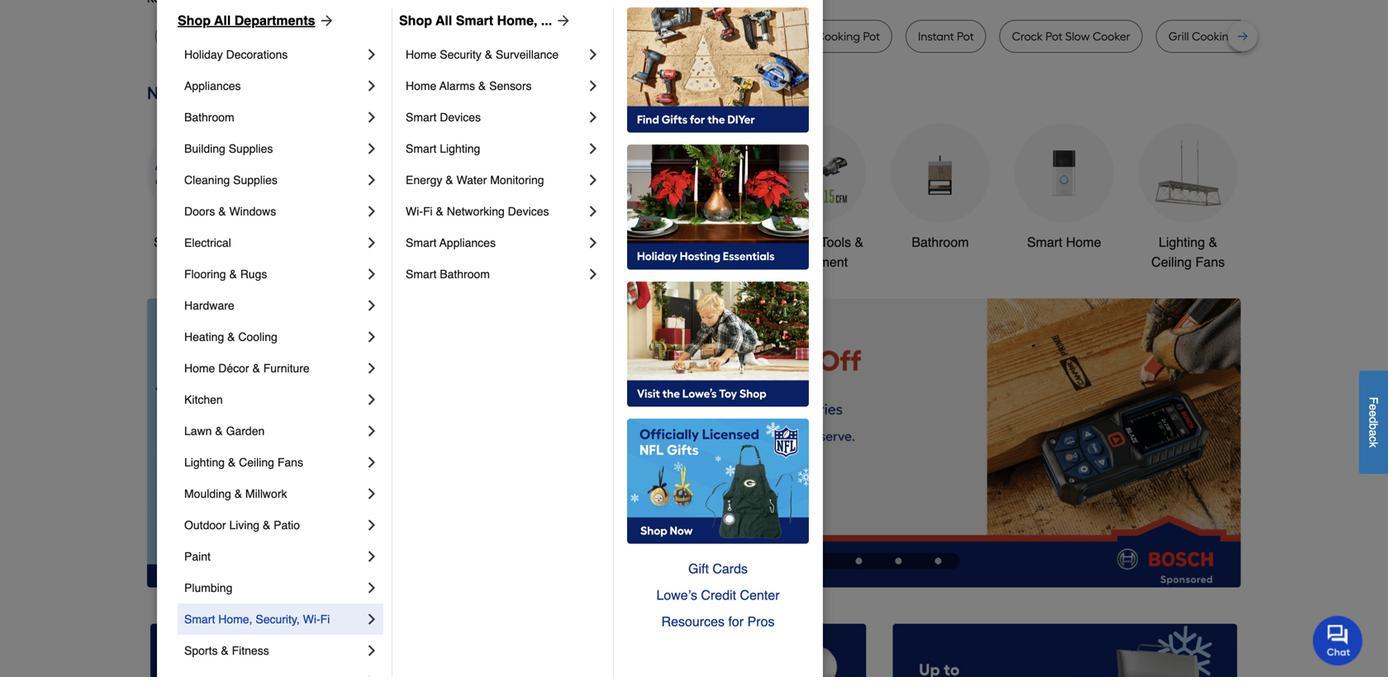 Task type: describe. For each thing, give the bounding box(es) containing it.
food
[[653, 29, 679, 43]]

triple
[[360, 29, 388, 43]]

smart lighting link
[[406, 133, 585, 164]]

home alarms & sensors
[[406, 79, 532, 93]]

1 horizontal spatial lighting & ceiling fans
[[1151, 235, 1225, 270]]

1 cooking from the left
[[816, 29, 860, 43]]

1 horizontal spatial ceiling
[[1151, 254, 1192, 270]]

energy & water monitoring link
[[406, 164, 585, 196]]

food warmer
[[653, 29, 725, 43]]

0 vertical spatial lighting
[[440, 142, 480, 155]]

patio
[[274, 519, 300, 532]]

smart lighting
[[406, 142, 480, 155]]

arrow right image for shop all departments
[[315, 12, 335, 29]]

lawn
[[184, 425, 212, 438]]

plumbing link
[[184, 573, 364, 604]]

wi- inside the smart home, security, wi-fi link
[[303, 613, 320, 626]]

home security & surveillance link
[[406, 39, 585, 70]]

energy
[[406, 174, 442, 187]]

0 horizontal spatial lighting & ceiling fans link
[[184, 447, 364, 478]]

smart appliances link
[[406, 227, 585, 259]]

kitchen for kitchen
[[184, 393, 223, 407]]

0 horizontal spatial bathroom
[[184, 111, 234, 124]]

doors
[[184, 205, 215, 218]]

chevron right image for sports & fitness
[[364, 643, 380, 659]]

scroll to item #3 image
[[839, 558, 879, 565]]

crock for crock pot
[[271, 29, 302, 43]]

chevron right image for doors & windows
[[364, 203, 380, 220]]

shop all smart home, ...
[[399, 13, 552, 28]]

kitchen for kitchen faucets
[[645, 235, 689, 250]]

outdoor for outdoor living & patio
[[184, 519, 226, 532]]

shop all deals
[[154, 235, 240, 250]]

1 vertical spatial lighting & ceiling fans
[[184, 456, 303, 469]]

fi inside the smart home, security, wi-fi link
[[320, 613, 330, 626]]

heating & cooling
[[184, 331, 278, 344]]

chevron right image for bathroom
[[364, 109, 380, 126]]

pot for crock pot
[[304, 29, 322, 43]]

2 horizontal spatial arrow right image
[[1211, 443, 1227, 460]]

scroll to item #4 image
[[879, 558, 918, 565]]

wi-fi & networking devices link
[[406, 196, 585, 227]]

fans inside lighting & ceiling fans
[[1196, 254, 1225, 270]]

hardware link
[[184, 290, 364, 321]]

shop for shop all departments
[[178, 13, 211, 28]]

up to 35 percent off select small appliances. image
[[522, 624, 867, 678]]

slow cooker
[[168, 29, 233, 43]]

chevron right image for plumbing
[[364, 580, 380, 597]]

fitness
[[232, 645, 269, 658]]

...
[[541, 13, 552, 28]]

chevron right image for smart appliances
[[585, 235, 602, 251]]

1 horizontal spatial bathroom link
[[891, 124, 990, 252]]

smart for smart devices
[[406, 111, 437, 124]]

deals
[[206, 235, 240, 250]]

smart home link
[[1015, 124, 1114, 252]]

3 cooker from the left
[[1093, 29, 1131, 43]]

kitchen link
[[184, 384, 364, 416]]

2 slow from the left
[[391, 29, 416, 43]]

grill
[[1169, 29, 1189, 43]]

home inside "link"
[[1066, 235, 1101, 250]]

moulding & millwork
[[184, 488, 287, 501]]

living
[[229, 519, 260, 532]]

0 horizontal spatial home,
[[218, 613, 252, 626]]

chevron right image for smart lighting
[[585, 140, 602, 157]]

smart appliances
[[406, 236, 496, 250]]

pros
[[747, 614, 775, 630]]

hardware
[[184, 299, 234, 312]]

2 horizontal spatial bathroom
[[912, 235, 969, 250]]

cooling
[[238, 331, 278, 344]]

get up to 2 free select tools or batteries when you buy 1 with select purchases. image
[[150, 624, 495, 678]]

resources for pros
[[661, 614, 775, 630]]

furniture
[[263, 362, 310, 375]]

new deals every day during 25 days of deals image
[[147, 79, 1241, 107]]

1 vertical spatial devices
[[508, 205, 549, 218]]

moulding & millwork link
[[184, 478, 364, 510]]

smart bathroom
[[406, 268, 490, 281]]

paint link
[[184, 541, 364, 573]]

smart home
[[1027, 235, 1101, 250]]

security
[[440, 48, 482, 61]]

cleaning
[[184, 174, 230, 187]]

chevron right image for home alarms & sensors
[[585, 78, 602, 94]]

0 vertical spatial home,
[[497, 13, 537, 28]]

cleaning supplies link
[[184, 164, 364, 196]]

lighting inside lighting & ceiling fans
[[1159, 235, 1205, 250]]

all for departments
[[214, 13, 231, 28]]

kitchen faucets
[[645, 235, 740, 250]]

outdoor tools & equipment link
[[767, 124, 866, 272]]

chevron right image for smart home, security, wi-fi
[[364, 611, 380, 628]]

chevron right image for cleaning supplies
[[364, 172, 380, 188]]

1 vertical spatial fans
[[278, 456, 303, 469]]

1 cooker from the left
[[195, 29, 233, 43]]

windows
[[229, 205, 276, 218]]

chevron right image for home security & surveillance
[[585, 46, 602, 63]]

monitoring
[[490, 174, 544, 187]]

christmas decorations
[[533, 235, 604, 270]]

home décor & furniture link
[[184, 353, 364, 384]]

shop all smart home, ... link
[[399, 11, 572, 31]]

d
[[1367, 417, 1380, 424]]

visit the lowe's toy shop. image
[[627, 282, 809, 407]]

fi inside wi-fi & networking devices link
[[423, 205, 433, 218]]

0 horizontal spatial bathroom link
[[184, 102, 364, 133]]

2 vertical spatial lighting
[[184, 456, 225, 469]]

chevron right image for moulding & millwork
[[364, 486, 380, 502]]

k
[[1367, 442, 1380, 448]]

shop for shop all smart home, ...
[[399, 13, 432, 28]]

f
[[1367, 397, 1380, 404]]

cards
[[713, 561, 748, 577]]

1 tools from the left
[[429, 235, 460, 250]]

chevron right image for heating & cooling
[[364, 329, 380, 345]]

advertisement region
[[440, 299, 1241, 591]]

garden
[[226, 425, 265, 438]]

microwave
[[494, 29, 551, 43]]

3 pot from the left
[[863, 29, 880, 43]]

departments
[[234, 13, 315, 28]]

energy & water monitoring
[[406, 174, 544, 187]]

sports & fitness
[[184, 645, 269, 658]]

all for deals
[[188, 235, 202, 250]]

wi- inside wi-fi & networking devices link
[[406, 205, 423, 218]]

decorations for holiday
[[226, 48, 288, 61]]

smart bathroom link
[[406, 259, 585, 290]]

crock for crock pot slow cooker
[[1012, 29, 1043, 43]]

smart home, security, wi-fi
[[184, 613, 330, 626]]

chevron right image for holiday decorations
[[364, 46, 380, 63]]

gift cards link
[[627, 556, 809, 583]]

find gifts for the diyer. image
[[627, 7, 809, 133]]

appliances link
[[184, 70, 364, 102]]

sensors
[[489, 79, 532, 93]]

countertop
[[554, 29, 615, 43]]

lawn & garden link
[[184, 416, 364, 447]]

crock for crock pot cooking pot
[[763, 29, 794, 43]]



Task type: locate. For each thing, give the bounding box(es) containing it.
2 horizontal spatial all
[[436, 13, 452, 28]]

0 horizontal spatial cooking
[[816, 29, 860, 43]]

supplies for building supplies
[[229, 142, 273, 155]]

1 crock from the left
[[271, 29, 302, 43]]

0 vertical spatial fi
[[423, 205, 433, 218]]

0 horizontal spatial fi
[[320, 613, 330, 626]]

smart for smart lighting
[[406, 142, 437, 155]]

arrow right image inside shop all smart home, ... link
[[552, 12, 572, 29]]

1 horizontal spatial lighting & ceiling fans link
[[1139, 124, 1238, 272]]

water
[[457, 174, 487, 187]]

0 vertical spatial fans
[[1196, 254, 1225, 270]]

recommended searches for you heading
[[147, 0, 1241, 7]]

5 pot from the left
[[1046, 29, 1063, 43]]

all for smart
[[436, 13, 452, 28]]

outdoor down the "moulding"
[[184, 519, 226, 532]]

chevron right image for building supplies
[[364, 140, 380, 157]]

appliances
[[184, 79, 241, 93], [439, 236, 496, 250]]

2 cooker from the left
[[418, 29, 456, 43]]

rugs
[[240, 268, 267, 281]]

supplies for cleaning supplies
[[233, 174, 278, 187]]

arrow right image
[[315, 12, 335, 29], [552, 12, 572, 29], [1211, 443, 1227, 460]]

chat invite button image
[[1313, 616, 1363, 666]]

all inside "link"
[[214, 13, 231, 28]]

warming
[[1283, 29, 1332, 43]]

triple slow cooker
[[360, 29, 456, 43]]

0 vertical spatial lighting & ceiling fans
[[1151, 235, 1225, 270]]

fi
[[423, 205, 433, 218], [320, 613, 330, 626]]

paint
[[184, 550, 211, 564]]

holiday decorations
[[184, 48, 288, 61]]

for
[[728, 614, 744, 630]]

1 vertical spatial supplies
[[233, 174, 278, 187]]

2 shop from the left
[[399, 13, 432, 28]]

security,
[[256, 613, 300, 626]]

kitchen left faucets
[[645, 235, 689, 250]]

supplies up cleaning supplies
[[229, 142, 273, 155]]

0 horizontal spatial ceiling
[[239, 456, 274, 469]]

home for home décor & furniture
[[184, 362, 215, 375]]

devices
[[440, 111, 481, 124], [508, 205, 549, 218]]

1 horizontal spatial decorations
[[533, 254, 604, 270]]

devices down monitoring
[[508, 205, 549, 218]]

cooker
[[195, 29, 233, 43], [418, 29, 456, 43], [1093, 29, 1131, 43]]

outdoor inside outdoor tools & equipment
[[769, 235, 817, 250]]

0 horizontal spatial outdoor
[[184, 519, 226, 532]]

doors & windows link
[[184, 196, 364, 227]]

crock right warmer
[[763, 29, 794, 43]]

0 horizontal spatial fans
[[278, 456, 303, 469]]

pot for instant pot
[[957, 29, 974, 43]]

christmas
[[539, 235, 598, 250]]

flooring & rugs
[[184, 268, 267, 281]]

chevron right image for smart devices
[[585, 109, 602, 126]]

building
[[184, 142, 225, 155]]

christmas decorations link
[[519, 124, 618, 272]]

1 vertical spatial ceiling
[[239, 456, 274, 469]]

1 horizontal spatial home,
[[497, 13, 537, 28]]

2 pot from the left
[[796, 29, 813, 43]]

1 horizontal spatial appliances
[[439, 236, 496, 250]]

1 e from the top
[[1367, 404, 1380, 411]]

shop all departments
[[178, 13, 315, 28]]

chevron right image
[[585, 46, 602, 63], [364, 78, 380, 94], [585, 109, 602, 126], [585, 140, 602, 157], [364, 172, 380, 188], [364, 203, 380, 220], [585, 203, 602, 220], [585, 266, 602, 283], [364, 329, 380, 345], [364, 360, 380, 377], [364, 392, 380, 408], [364, 454, 380, 471], [364, 517, 380, 534], [364, 549, 380, 565], [364, 611, 380, 628], [364, 674, 380, 678]]

4 pot from the left
[[957, 29, 974, 43]]

& inside outdoor tools & equipment
[[855, 235, 864, 250]]

a
[[1367, 430, 1380, 436]]

appliances down holiday
[[184, 79, 241, 93]]

home alarms & sensors link
[[406, 70, 585, 102]]

supplies up "windows" on the top left of the page
[[233, 174, 278, 187]]

1 vertical spatial lighting
[[1159, 235, 1205, 250]]

1 vertical spatial bathroom
[[912, 235, 969, 250]]

2 cooking from the left
[[1192, 29, 1236, 43]]

0 vertical spatial wi-
[[406, 205, 423, 218]]

1 horizontal spatial crock
[[763, 29, 794, 43]]

all
[[214, 13, 231, 28], [436, 13, 452, 28], [188, 235, 202, 250]]

doors & windows
[[184, 205, 276, 218]]

arrow right image inside shop all departments "link"
[[315, 12, 335, 29]]

home for home alarms & sensors
[[406, 79, 437, 93]]

chevron right image for flooring & rugs
[[364, 266, 380, 283]]

fi right security, at the left of page
[[320, 613, 330, 626]]

smart inside "link"
[[1027, 235, 1062, 250]]

1 horizontal spatial kitchen
[[645, 235, 689, 250]]

home for home security & surveillance
[[406, 48, 437, 61]]

2 horizontal spatial slow
[[1065, 29, 1090, 43]]

0 horizontal spatial shop
[[178, 13, 211, 28]]

cleaning supplies
[[184, 174, 278, 187]]

1 horizontal spatial fans
[[1196, 254, 1225, 270]]

chevron right image for appliances
[[364, 78, 380, 94]]

lowe's
[[656, 588, 697, 603]]

officially licensed n f l gifts. shop now. image
[[627, 419, 809, 545]]

outdoor
[[769, 235, 817, 250], [184, 519, 226, 532]]

smart for smart home
[[1027, 235, 1062, 250]]

flooring & rugs link
[[184, 259, 364, 290]]

0 vertical spatial lighting & ceiling fans link
[[1139, 124, 1238, 272]]

1 vertical spatial fi
[[320, 613, 330, 626]]

chevron right image for outdoor living & patio
[[364, 517, 380, 534]]

decorations down christmas
[[533, 254, 604, 270]]

all up "slow cooker"
[[214, 13, 231, 28]]

building supplies
[[184, 142, 273, 155]]

0 vertical spatial appliances
[[184, 79, 241, 93]]

home décor & furniture
[[184, 362, 310, 375]]

crock pot
[[271, 29, 322, 43]]

outdoor living & patio link
[[184, 510, 364, 541]]

smart for smart bathroom
[[406, 268, 437, 281]]

rack
[[1335, 29, 1360, 43]]

1 horizontal spatial devices
[[508, 205, 549, 218]]

2 crock from the left
[[763, 29, 794, 43]]

chevron right image for kitchen
[[364, 392, 380, 408]]

kitchen
[[645, 235, 689, 250], [184, 393, 223, 407]]

tools up equipment at the right of page
[[820, 235, 851, 250]]

0 horizontal spatial tools
[[429, 235, 460, 250]]

chevron right image for hardware
[[364, 297, 380, 314]]

2 tools from the left
[[820, 235, 851, 250]]

f e e d b a c k
[[1367, 397, 1380, 448]]

1 horizontal spatial outdoor
[[769, 235, 817, 250]]

kitchen faucets link
[[643, 124, 742, 252]]

outdoor for outdoor tools & equipment
[[769, 235, 817, 250]]

crock right instant pot
[[1012, 29, 1043, 43]]

smart devices link
[[406, 102, 585, 133]]

smart devices
[[406, 111, 481, 124]]

gift cards
[[688, 561, 748, 577]]

shop
[[154, 235, 185, 250]]

1 vertical spatial appliances
[[439, 236, 496, 250]]

cooker up security
[[418, 29, 456, 43]]

1 vertical spatial wi-
[[303, 613, 320, 626]]

chevron right image for electrical
[[364, 235, 380, 251]]

1 slow from the left
[[168, 29, 192, 43]]

decorations inside 'link'
[[533, 254, 604, 270]]

2 horizontal spatial cooker
[[1093, 29, 1131, 43]]

smart home, security, wi-fi link
[[184, 604, 364, 635]]

0 horizontal spatial cooker
[[195, 29, 233, 43]]

heating & cooling link
[[184, 321, 364, 353]]

gift
[[688, 561, 709, 577]]

1 horizontal spatial lighting
[[440, 142, 480, 155]]

0 vertical spatial decorations
[[226, 48, 288, 61]]

0 vertical spatial kitchen
[[645, 235, 689, 250]]

plumbing
[[184, 582, 232, 595]]

scroll to item #2 element
[[796, 556, 839, 566]]

shop up "slow cooker"
[[178, 13, 211, 28]]

1 horizontal spatial all
[[214, 13, 231, 28]]

1 horizontal spatial bathroom
[[440, 268, 490, 281]]

1 horizontal spatial arrow right image
[[552, 12, 572, 29]]

0 horizontal spatial arrow right image
[[315, 12, 335, 29]]

1 horizontal spatial cooking
[[1192, 29, 1236, 43]]

holiday decorations link
[[184, 39, 364, 70]]

decorations down shop all departments "link"
[[226, 48, 288, 61]]

chevron right image for wi-fi & networking devices
[[585, 203, 602, 220]]

chevron right image for smart bathroom
[[585, 266, 602, 283]]

1 horizontal spatial fi
[[423, 205, 433, 218]]

0 horizontal spatial decorations
[[226, 48, 288, 61]]

scroll to item #5 image
[[918, 558, 958, 565]]

microwave countertop
[[494, 29, 615, 43]]

resources for pros link
[[627, 609, 809, 635]]

electrical link
[[184, 227, 364, 259]]

crock
[[271, 29, 302, 43], [763, 29, 794, 43], [1012, 29, 1043, 43]]

supplies inside "link"
[[229, 142, 273, 155]]

home, up microwave
[[497, 13, 537, 28]]

sports & fitness link
[[184, 635, 364, 667]]

outdoor up equipment at the right of page
[[769, 235, 817, 250]]

2 vertical spatial bathroom
[[440, 268, 490, 281]]

up to 30 percent off select grills and accessories. image
[[893, 624, 1238, 678]]

f e e d b a c k button
[[1359, 371, 1388, 474]]

1 horizontal spatial tools
[[820, 235, 851, 250]]

all right the shop
[[188, 235, 202, 250]]

chevron right image for lawn & garden
[[364, 423, 380, 440]]

appliances down "networking"
[[439, 236, 496, 250]]

0 vertical spatial ceiling
[[1151, 254, 1192, 270]]

shop inside "link"
[[178, 13, 211, 28]]

1 vertical spatial lighting & ceiling fans link
[[184, 447, 364, 478]]

decorations for christmas
[[533, 254, 604, 270]]

home, up sports & fitness
[[218, 613, 252, 626]]

grill cooking grate & warming rack
[[1169, 29, 1360, 43]]

0 horizontal spatial lighting & ceiling fans
[[184, 456, 303, 469]]

chevron right image
[[364, 46, 380, 63], [585, 78, 602, 94], [364, 109, 380, 126], [364, 140, 380, 157], [585, 172, 602, 188], [364, 235, 380, 251], [585, 235, 602, 251], [364, 266, 380, 283], [364, 297, 380, 314], [364, 423, 380, 440], [364, 486, 380, 502], [364, 580, 380, 597], [364, 643, 380, 659]]

heating
[[184, 331, 224, 344]]

0 vertical spatial outdoor
[[769, 235, 817, 250]]

shop these last-minute gifts. $99 or less. quantities are limited and won't last. image
[[147, 299, 414, 588]]

e
[[1367, 404, 1380, 411], [1367, 411, 1380, 417]]

2 horizontal spatial crock
[[1012, 29, 1043, 43]]

shop all deals link
[[147, 124, 246, 252]]

1 vertical spatial kitchen
[[184, 393, 223, 407]]

holiday
[[184, 48, 223, 61]]

devices down alarms at top
[[440, 111, 481, 124]]

1 horizontal spatial shop
[[399, 13, 432, 28]]

1 pot from the left
[[304, 29, 322, 43]]

1 horizontal spatial cooker
[[418, 29, 456, 43]]

pot for crock pot cooking pot
[[796, 29, 813, 43]]

lighting & ceiling fans
[[1151, 235, 1225, 270], [184, 456, 303, 469]]

chevron right image for paint
[[364, 549, 380, 565]]

chevron right image for energy & water monitoring
[[585, 172, 602, 188]]

0 horizontal spatial appliances
[[184, 79, 241, 93]]

crock down departments
[[271, 29, 302, 43]]

shop up triple slow cooker
[[399, 13, 432, 28]]

resources
[[661, 614, 725, 630]]

tools up "smart bathroom"
[[429, 235, 460, 250]]

2 horizontal spatial lighting
[[1159, 235, 1205, 250]]

networking
[[447, 205, 505, 218]]

0 horizontal spatial lighting
[[184, 456, 225, 469]]

home security & surveillance
[[406, 48, 559, 61]]

grate
[[1239, 29, 1269, 43]]

3 slow from the left
[[1065, 29, 1090, 43]]

pot for crock pot slow cooker
[[1046, 29, 1063, 43]]

1 horizontal spatial slow
[[391, 29, 416, 43]]

smart for smart appliances
[[406, 236, 437, 250]]

arrow right image for shop all smart home, ...
[[552, 12, 572, 29]]

1 shop from the left
[[178, 13, 211, 28]]

1 vertical spatial decorations
[[533, 254, 604, 270]]

0 horizontal spatial all
[[188, 235, 202, 250]]

instant pot
[[918, 29, 974, 43]]

cooker up holiday
[[195, 29, 233, 43]]

lowe's credit center
[[656, 588, 780, 603]]

0 vertical spatial supplies
[[229, 142, 273, 155]]

wi- right security, at the left of page
[[303, 613, 320, 626]]

kitchen up the lawn
[[184, 393, 223, 407]]

1 vertical spatial home,
[[218, 613, 252, 626]]

chevron right image for home décor & furniture
[[364, 360, 380, 377]]

0 horizontal spatial wi-
[[303, 613, 320, 626]]

lowe's credit center link
[[627, 583, 809, 609]]

0 horizontal spatial kitchen
[[184, 393, 223, 407]]

decorations
[[226, 48, 288, 61], [533, 254, 604, 270]]

chevron right image for lighting & ceiling fans
[[364, 454, 380, 471]]

b
[[1367, 424, 1380, 430]]

tools inside outdoor tools & equipment
[[820, 235, 851, 250]]

0 vertical spatial bathroom
[[184, 111, 234, 124]]

all up security
[[436, 13, 452, 28]]

smart for smart home, security, wi-fi
[[184, 613, 215, 626]]

moulding
[[184, 488, 231, 501]]

0 vertical spatial devices
[[440, 111, 481, 124]]

0 horizontal spatial devices
[[440, 111, 481, 124]]

holiday hosting essentials. image
[[627, 145, 809, 270]]

wi- down energy
[[406, 205, 423, 218]]

e up b at the right of the page
[[1367, 411, 1380, 417]]

flooring
[[184, 268, 226, 281]]

2 e from the top
[[1367, 411, 1380, 417]]

crock pot slow cooker
[[1012, 29, 1131, 43]]

home,
[[497, 13, 537, 28], [218, 613, 252, 626]]

millwork
[[245, 488, 287, 501]]

cooker left grill
[[1093, 29, 1131, 43]]

1 vertical spatial outdoor
[[184, 519, 226, 532]]

0 horizontal spatial slow
[[168, 29, 192, 43]]

0 horizontal spatial crock
[[271, 29, 302, 43]]

1 horizontal spatial wi-
[[406, 205, 423, 218]]

3 crock from the left
[[1012, 29, 1043, 43]]

lighting
[[440, 142, 480, 155], [1159, 235, 1205, 250], [184, 456, 225, 469]]

fi down energy
[[423, 205, 433, 218]]

lawn & garden
[[184, 425, 265, 438]]

center
[[740, 588, 780, 603]]

lighting & ceiling fans link
[[1139, 124, 1238, 272], [184, 447, 364, 478]]

e up d on the right
[[1367, 404, 1380, 411]]



Task type: vqa. For each thing, say whether or not it's contained in the screenshot.
the left TO
no



